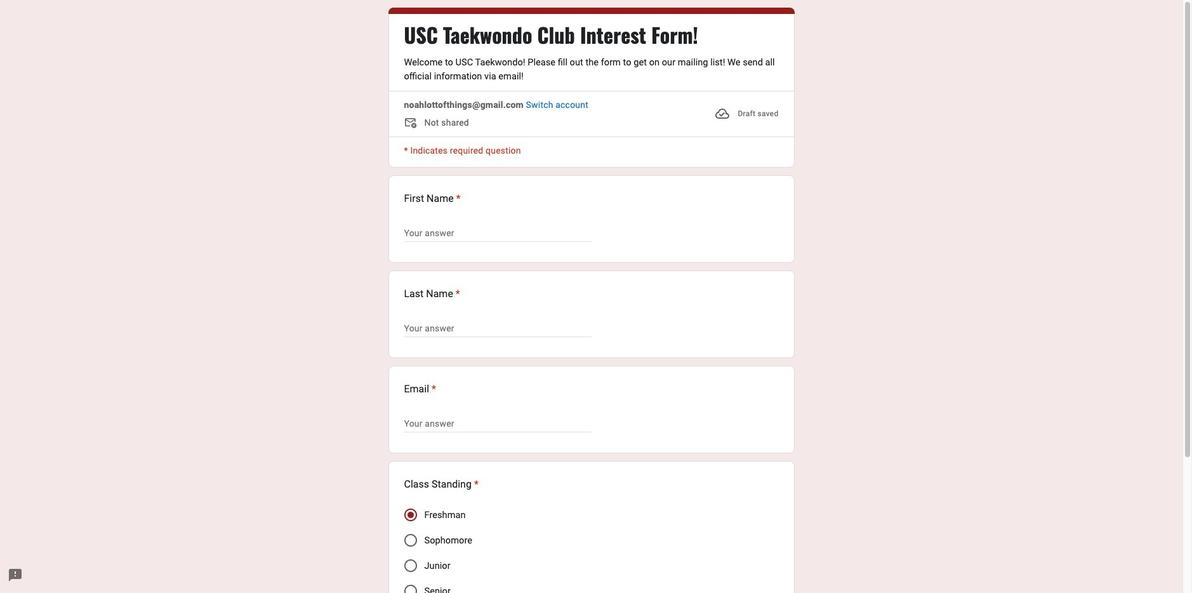 Task type: vqa. For each thing, say whether or not it's contained in the screenshot.
File
no



Task type: locate. For each thing, give the bounding box(es) containing it.
required question element
[[454, 191, 461, 206], [453, 286, 460, 302], [429, 382, 436, 397], [472, 477, 479, 492]]

4 heading from the top
[[404, 382, 436, 397]]

None text field
[[404, 225, 591, 241]]

Sophomore radio
[[404, 534, 417, 547]]

heading
[[404, 22, 698, 48], [404, 191, 461, 206], [404, 286, 460, 302], [404, 382, 436, 397], [404, 477, 479, 492]]

status
[[715, 98, 779, 129]]

None text field
[[404, 321, 591, 336], [404, 416, 591, 431], [404, 321, 591, 336], [404, 416, 591, 431]]

list
[[388, 175, 795, 593]]

report a problem to google image
[[8, 568, 23, 583]]

3 heading from the top
[[404, 286, 460, 302]]

Freshman radio
[[404, 509, 417, 521]]

5 heading from the top
[[404, 477, 479, 492]]

Senior radio
[[404, 585, 417, 593]]

sophomore image
[[404, 534, 417, 547]]

freshman image
[[407, 512, 414, 518]]

senior image
[[404, 585, 417, 593]]

junior image
[[404, 559, 417, 572]]



Task type: describe. For each thing, give the bounding box(es) containing it.
1 heading from the top
[[404, 22, 698, 48]]

your email and google account are not part of your response image
[[404, 116, 419, 131]]

your email and google account are not part of your response image
[[404, 116, 424, 131]]

2 heading from the top
[[404, 191, 461, 206]]

Junior radio
[[404, 559, 417, 572]]



